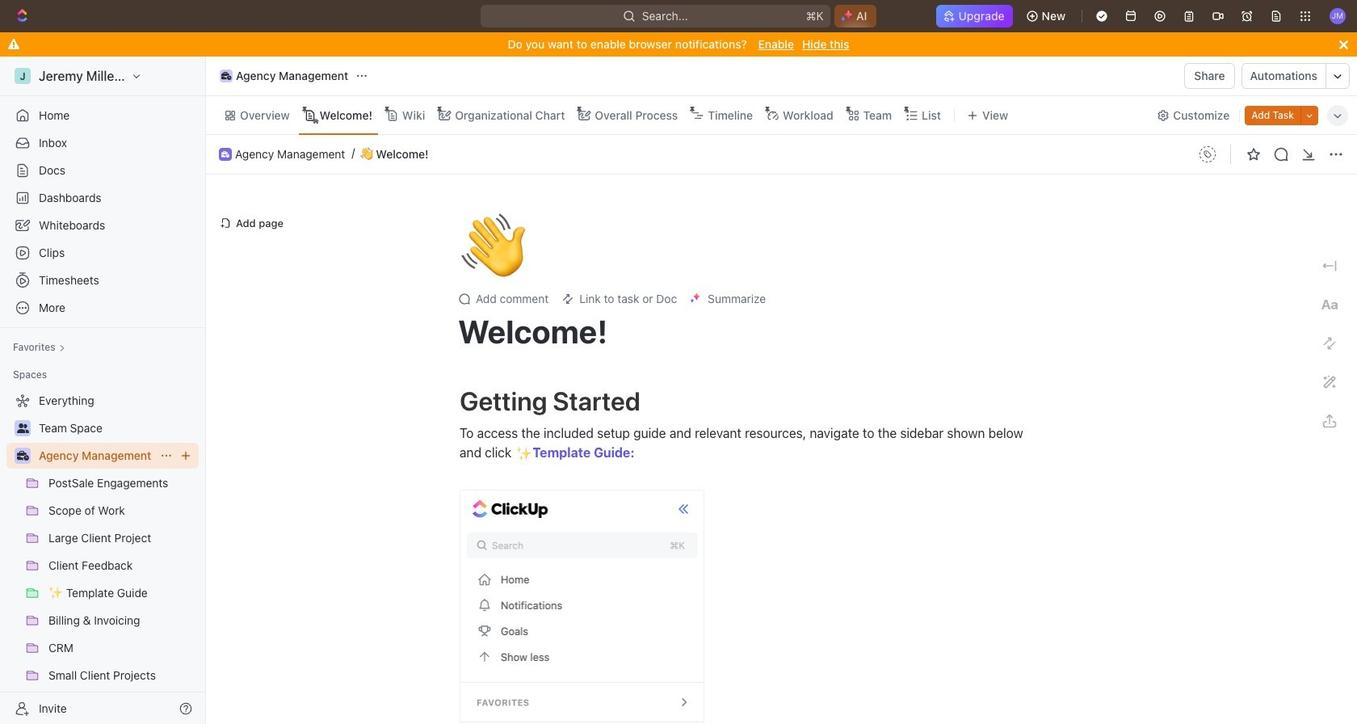 Task type: locate. For each thing, give the bounding box(es) containing it.
jeremy miller's workspace, , element
[[15, 68, 31, 84]]

business time image
[[221, 72, 231, 80], [221, 151, 230, 157]]

dropdown menu image
[[1195, 141, 1221, 167]]

tree
[[6, 388, 199, 724]]

0 vertical spatial business time image
[[221, 72, 231, 80]]

business time image
[[17, 451, 29, 461]]



Task type: describe. For each thing, give the bounding box(es) containing it.
sidebar navigation
[[0, 57, 209, 724]]

1 vertical spatial business time image
[[221, 151, 230, 157]]

tree inside the sidebar "navigation"
[[6, 388, 199, 724]]

user group image
[[17, 424, 29, 433]]



